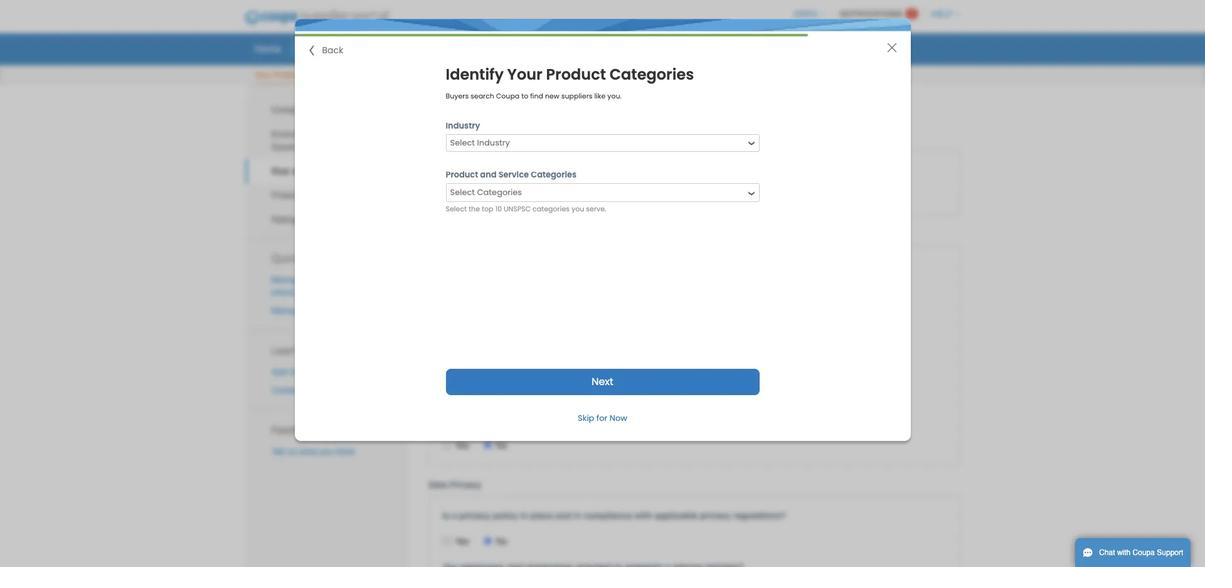 Task type: locate. For each thing, give the bounding box(es) containing it.
yes
[[455, 190, 469, 200], [455, 389, 469, 399], [455, 440, 469, 450], [455, 536, 469, 546]]

1 vertical spatial is
[[442, 415, 450, 425]]

1 horizontal spatial risk
[[650, 164, 666, 174]]

manage legal entities link
[[271, 306, 355, 316]]

create a discoverable profile
[[271, 386, 383, 396]]

2 yes from the top
[[455, 389, 469, 399]]

yes down the are
[[455, 389, 469, 399]]

your profile link
[[254, 68, 297, 84]]

2 privacy from the left
[[700, 511, 731, 521]]

with inside chat with coupa support button
[[1118, 549, 1131, 557]]

0 vertical spatial product
[[546, 64, 606, 85]]

1 horizontal spatial categories
[[610, 64, 694, 85]]

3 is from the top
[[442, 511, 450, 521]]

privacy down privacy
[[460, 511, 490, 521]]

risk down risk management
[[460, 164, 475, 174]]

1 horizontal spatial with
[[1118, 549, 1131, 557]]

manage for manage legal entities
[[271, 306, 303, 316]]

0 horizontal spatial policy
[[493, 511, 518, 521]]

risk up financial
[[271, 166, 290, 176]]

risk & compliance inside risk & compliance link
[[271, 166, 351, 176]]

1 vertical spatial with
[[1118, 549, 1131, 557]]

close image
[[887, 43, 897, 53]]

0 horizontal spatial with
[[635, 511, 652, 521]]

and for are background checks performed on employees and contractors before they are granted access to data?
[[651, 363, 667, 373]]

profile
[[300, 42, 328, 55], [273, 70, 296, 80], [312, 105, 336, 115]]

0 vertical spatial risk & compliance
[[429, 98, 577, 118]]

1 horizontal spatial the
[[699, 164, 712, 174]]

0 vertical spatial is
[[442, 164, 450, 174]]

select the top 10 unspsc categories you serve.
[[446, 204, 607, 214]]

1 horizontal spatial policy
[[549, 415, 575, 425]]

2 vertical spatial is
[[442, 511, 450, 521]]

to left data?
[[852, 363, 861, 373]]

more
[[290, 367, 310, 377]]

identify
[[446, 64, 504, 85]]

product up suppliers
[[546, 64, 606, 85]]

0 horizontal spatial the
[[469, 204, 480, 214]]

suppliers
[[562, 91, 593, 101]]

2 vertical spatial and
[[556, 511, 571, 521]]

you right what
[[320, 447, 334, 457]]

environmental, social, governance & diversity link
[[245, 122, 410, 159]]

tell us what you think
[[271, 447, 355, 457]]

0 vertical spatial manage
[[271, 275, 303, 285]]

governance
[[271, 142, 319, 152]]

and for is a privacy policy in place and in compliance with applicable privacy regulations?
[[556, 511, 571, 521]]

profile down home link
[[273, 70, 296, 80]]

None radio
[[442, 191, 451, 199], [484, 390, 492, 398], [442, 441, 451, 449], [484, 441, 492, 449], [442, 537, 451, 545], [484, 537, 492, 545], [442, 191, 451, 199], [484, 390, 492, 398], [442, 441, 451, 449], [484, 441, 492, 449], [442, 537, 451, 545], [484, 537, 492, 545]]

1 horizontal spatial compliance
[[484, 98, 577, 118]]

and left compliance
[[556, 511, 571, 521]]

risk & compliance up 'financial performance'
[[271, 166, 351, 176]]

to
[[522, 91, 529, 101], [608, 164, 616, 174], [852, 363, 861, 373]]

environmental,
[[271, 129, 330, 139]]

unspsc
[[504, 204, 531, 214]]

risk up the 'industry'
[[429, 98, 463, 118]]

with
[[635, 511, 652, 521], [1118, 549, 1131, 557]]

1 vertical spatial risk & compliance
[[271, 166, 351, 176]]

financial performance link
[[245, 183, 410, 208]]

coupa left the support
[[1133, 549, 1155, 557]]

change
[[460, 415, 490, 425]]

1 horizontal spatial to
[[608, 164, 616, 174]]

0 vertical spatial management
[[478, 164, 532, 174]]

entities
[[327, 306, 355, 316]]

1 vertical spatial place
[[531, 511, 553, 521]]

0 horizontal spatial coupa
[[496, 91, 520, 101]]

the right across
[[699, 164, 712, 174]]

performed
[[545, 363, 588, 373]]

0 horizontal spatial you
[[320, 447, 334, 457]]

granted
[[786, 363, 818, 373]]

risk
[[429, 98, 463, 118], [429, 133, 447, 143], [271, 166, 290, 176]]

a down data privacy
[[452, 511, 457, 521]]

0 vertical spatial profile
[[300, 42, 328, 55]]

manage payment information link
[[271, 275, 339, 297]]

risk & compliance up management
[[429, 98, 577, 118]]

place
[[583, 164, 605, 174], [531, 511, 553, 521]]

contractors
[[670, 363, 718, 373]]

your
[[508, 64, 543, 85], [255, 70, 271, 80]]

coupa inside button
[[1133, 549, 1155, 557]]

0 vertical spatial categories
[[610, 64, 694, 85]]

2 vertical spatial risk
[[271, 166, 290, 176]]

0 vertical spatial to
[[522, 91, 529, 101]]

diversity
[[330, 142, 364, 152]]

1 vertical spatial categories
[[531, 169, 577, 181]]

risk down the 'industry'
[[429, 133, 447, 143]]

performance
[[309, 190, 359, 200]]

coupa right the search
[[496, 91, 520, 101]]

Product and Service Categories text field
[[447, 185, 743, 201]]

compliance
[[484, 98, 577, 118], [301, 166, 351, 176]]

1 manage from the top
[[271, 275, 303, 285]]

are
[[442, 363, 457, 373]]

1 vertical spatial management
[[493, 415, 547, 425]]

industry
[[446, 120, 480, 132]]

no for privacy
[[496, 536, 507, 546]]

your up buyers search coupa to find new suppliers like you.
[[508, 64, 543, 85]]

1 no from the top
[[496, 190, 507, 200]]

employees
[[604, 363, 649, 373]]

service/time sheets
[[397, 42, 485, 55]]

progress bar
[[295, 34, 808, 36]]

center
[[317, 343, 351, 358]]

0 vertical spatial coupa
[[496, 91, 520, 101]]

asn
[[504, 42, 522, 55]]

you left serve.
[[572, 204, 585, 214]]

1 vertical spatial compliance
[[301, 166, 351, 176]]

management for policy
[[493, 415, 547, 425]]

privacy
[[460, 511, 490, 521], [700, 511, 731, 521]]

chat
[[1100, 549, 1116, 557]]

with right chat
[[1118, 549, 1131, 557]]

1 horizontal spatial your
[[508, 64, 543, 85]]

categories up you.
[[610, 64, 694, 85]]

profile down coupa supplier portal image
[[300, 42, 328, 55]]

coupa
[[496, 91, 520, 101], [1133, 549, 1155, 557]]

invoices link
[[532, 39, 584, 58]]

profile for company profile
[[312, 105, 336, 115]]

is
[[442, 164, 450, 174], [442, 415, 450, 425], [442, 511, 450, 521]]

discoverable
[[308, 386, 357, 396]]

& inside environmental, social, governance & diversity
[[322, 142, 328, 152]]

find
[[530, 91, 544, 101]]

2 horizontal spatial and
[[651, 363, 667, 373]]

manage
[[271, 275, 303, 285], [271, 306, 303, 316]]

profile for your profile
[[273, 70, 296, 80]]

None radio
[[484, 191, 492, 199], [442, 390, 451, 398], [484, 191, 492, 199], [442, 390, 451, 398]]

1 risk from the left
[[460, 164, 475, 174]]

service/time
[[397, 42, 453, 55]]

categories up categories
[[531, 169, 577, 181]]

1 vertical spatial and
[[651, 363, 667, 373]]

1 horizontal spatial you
[[572, 204, 585, 214]]

3 no from the top
[[496, 440, 507, 450]]

0 horizontal spatial to
[[522, 91, 529, 101]]

4 yes from the top
[[455, 536, 469, 546]]

management right change
[[493, 415, 547, 425]]

1 vertical spatial manage
[[271, 306, 303, 316]]

and right employees
[[651, 363, 667, 373]]

top
[[482, 204, 494, 214]]

1 vertical spatial profile
[[273, 70, 296, 80]]

categories for identify your product categories
[[610, 64, 694, 85]]

3 yes from the top
[[455, 440, 469, 450]]

privacy right applicable
[[700, 511, 731, 521]]

0 horizontal spatial risk & compliance
[[271, 166, 351, 176]]

4 no from the top
[[496, 536, 507, 546]]

1 horizontal spatial and
[[556, 511, 571, 521]]

product up the 'select'
[[446, 169, 478, 181]]

& left diversity
[[322, 142, 328, 152]]

2 risk from the left
[[650, 164, 666, 174]]

0 horizontal spatial place
[[531, 511, 553, 521]]

2 vertical spatial profile
[[312, 105, 336, 115]]

a left change
[[452, 415, 457, 425]]

and
[[480, 169, 497, 181], [651, 363, 667, 373], [556, 511, 571, 521]]

1 horizontal spatial risk & compliance
[[429, 98, 577, 118]]

your down home
[[255, 70, 271, 80]]

1 vertical spatial the
[[469, 204, 480, 214]]

manage up the information
[[271, 275, 303, 285]]

product
[[546, 64, 606, 85], [446, 169, 478, 181]]

1 is from the top
[[442, 164, 450, 174]]

yes for is a change management policy in place?
[[455, 440, 469, 450]]

1 vertical spatial coupa
[[1133, 549, 1155, 557]]

service/time sheets link
[[389, 39, 493, 58]]

2 no from the top
[[496, 389, 507, 399]]

1 horizontal spatial coupa
[[1133, 549, 1155, 557]]

orders link
[[339, 39, 386, 58]]

0 vertical spatial you
[[572, 204, 585, 214]]

0 vertical spatial place
[[583, 164, 605, 174]]

the
[[699, 164, 712, 174], [469, 204, 480, 214]]

references
[[312, 215, 357, 225]]

manage down the information
[[271, 306, 303, 316]]

1 horizontal spatial place
[[583, 164, 605, 174]]

a down risk management
[[452, 164, 457, 174]]

0 horizontal spatial categories
[[531, 169, 577, 181]]

1 privacy from the left
[[460, 511, 490, 521]]

to left find
[[522, 91, 529, 101]]

to left assess
[[608, 164, 616, 174]]

is left change
[[442, 415, 450, 425]]

1 horizontal spatial privacy
[[700, 511, 731, 521]]

1 vertical spatial product
[[446, 169, 478, 181]]

setup link
[[873, 39, 914, 58]]

setup
[[881, 42, 906, 55]]

manage for manage payment information
[[271, 275, 303, 285]]

0 horizontal spatial risk
[[460, 164, 475, 174]]

0 horizontal spatial privacy
[[460, 511, 490, 521]]

0 horizontal spatial and
[[480, 169, 497, 181]]

risk & compliance
[[429, 98, 577, 118], [271, 166, 351, 176]]

management up 10
[[478, 164, 532, 174]]

profile up environmental, social, governance & diversity 'link'
[[312, 105, 336, 115]]

1 vertical spatial to
[[608, 164, 616, 174]]

2 vertical spatial to
[[852, 363, 861, 373]]

2 manage from the top
[[271, 306, 303, 316]]

is down risk management
[[442, 164, 450, 174]]

yes down privacy
[[455, 536, 469, 546]]

a right create
[[300, 386, 305, 396]]

coupa supplier portal image
[[236, 2, 397, 33]]

quick links
[[271, 250, 327, 265]]

the left top
[[469, 204, 480, 214]]

company
[[271, 105, 309, 115]]

1 yes from the top
[[455, 190, 469, 200]]

manage inside manage payment information
[[271, 275, 303, 285]]

with left applicable
[[635, 511, 652, 521]]

1 horizontal spatial product
[[546, 64, 606, 85]]

place?
[[588, 415, 615, 425]]

to inside identify your product categories 'dialog'
[[522, 91, 529, 101]]

create a discoverable profile link
[[271, 386, 383, 396]]

skip for now
[[578, 412, 628, 424]]

0 vertical spatial and
[[480, 169, 497, 181]]

yes down change
[[455, 440, 469, 450]]

yes up the 'select'
[[455, 190, 469, 200]]

2 is from the top
[[442, 415, 450, 425]]

is for is a risk management program in place to assess risk across the company?
[[442, 164, 450, 174]]

company profile link
[[245, 98, 410, 122]]

skip
[[578, 412, 595, 424]]

add more customers
[[271, 367, 353, 377]]

access
[[820, 363, 850, 373]]

tell
[[271, 447, 285, 457]]

customers
[[312, 367, 353, 377]]

risk left across
[[650, 164, 666, 174]]

financial
[[271, 190, 307, 200]]

coupa inside identify your product categories 'dialog'
[[496, 91, 520, 101]]

feedback
[[271, 423, 318, 438]]

is down data
[[442, 511, 450, 521]]

1 vertical spatial you
[[320, 447, 334, 457]]

and left service
[[480, 169, 497, 181]]

like
[[595, 91, 606, 101]]

now
[[610, 412, 628, 424]]

are
[[770, 363, 783, 373]]



Task type: describe. For each thing, give the bounding box(es) containing it.
sheets
[[455, 42, 485, 55]]

think
[[336, 447, 355, 457]]

tell us what you think button
[[271, 446, 355, 458]]

quick
[[271, 250, 299, 265]]

next
[[592, 375, 614, 389]]

support
[[1158, 549, 1184, 557]]

ratings & references link
[[245, 208, 410, 232]]

coupa for search
[[496, 91, 520, 101]]

asn link
[[495, 39, 530, 58]]

no for change
[[496, 440, 507, 450]]

Industry text field
[[447, 135, 743, 151]]

0 vertical spatial risk
[[429, 98, 463, 118]]

yes for is a privacy policy in place and in compliance with applicable privacy regulations?
[[455, 536, 469, 546]]

us
[[287, 447, 296, 457]]

background
[[460, 363, 510, 373]]

back
[[322, 44, 343, 56]]

product and service categories
[[446, 169, 577, 181]]

privacy
[[450, 480, 481, 490]]

your profile
[[255, 70, 296, 80]]

add more customers link
[[271, 367, 353, 377]]

environmental, social, governance & diversity
[[271, 129, 364, 152]]

0 vertical spatial the
[[699, 164, 712, 174]]

identify your product categories
[[446, 64, 694, 85]]

is for is a change management policy in place?
[[442, 415, 450, 425]]

learning
[[271, 343, 314, 358]]

a for change
[[452, 415, 457, 425]]

add
[[271, 367, 287, 377]]

compliance
[[584, 511, 632, 521]]

ratings
[[271, 215, 301, 225]]

the inside identify your product categories 'dialog'
[[469, 204, 480, 214]]

chat with coupa support button
[[1076, 539, 1192, 567]]

social,
[[333, 129, 359, 139]]

& up the 'industry'
[[468, 98, 479, 118]]

information
[[271, 287, 315, 297]]

progress bar inside identify your product categories 'dialog'
[[295, 34, 808, 36]]

categories
[[533, 204, 570, 214]]

is a privacy policy in place and in compliance with applicable privacy regulations?
[[442, 511, 786, 521]]

1 vertical spatial risk
[[429, 133, 447, 143]]

0 vertical spatial compliance
[[484, 98, 577, 118]]

legal
[[306, 306, 324, 316]]

links
[[302, 250, 327, 265]]

0 horizontal spatial your
[[255, 70, 271, 80]]

manage payment information
[[271, 275, 339, 297]]

buyers
[[446, 91, 469, 101]]

0 horizontal spatial product
[[446, 169, 478, 181]]

your inside 'dialog'
[[508, 64, 543, 85]]

home link
[[246, 39, 289, 58]]

risk management
[[429, 133, 503, 143]]

management for program
[[478, 164, 532, 174]]

new
[[545, 91, 560, 101]]

& down governance
[[292, 166, 299, 176]]

manage legal entities
[[271, 306, 355, 316]]

on
[[590, 363, 601, 373]]

yes for is a risk management program in place to assess risk across the company?
[[455, 190, 469, 200]]

invoices
[[541, 42, 576, 55]]

no for checks
[[496, 389, 507, 399]]

you inside 'dialog'
[[572, 204, 585, 214]]

next button
[[446, 369, 760, 395]]

data privacy
[[429, 480, 481, 490]]

select
[[446, 204, 467, 214]]

financial performance
[[271, 190, 359, 200]]

you.
[[608, 91, 622, 101]]

& right ratings
[[304, 215, 310, 225]]

1 vertical spatial policy
[[493, 511, 518, 521]]

chat with coupa support
[[1100, 549, 1184, 557]]

for
[[597, 412, 608, 424]]

company profile
[[271, 105, 336, 115]]

learning center
[[271, 343, 351, 358]]

identify your product categories dialog
[[295, 19, 911, 441]]

home
[[255, 42, 281, 55]]

0 vertical spatial policy
[[549, 415, 575, 425]]

payment
[[306, 275, 339, 285]]

you inside "button"
[[320, 447, 334, 457]]

a for discoverable
[[300, 386, 305, 396]]

10
[[496, 204, 502, 214]]

0 horizontal spatial compliance
[[301, 166, 351, 176]]

regulations?
[[734, 511, 786, 521]]

applicable
[[655, 511, 698, 521]]

create
[[271, 386, 298, 396]]

profile inside 'link'
[[300, 42, 328, 55]]

what
[[299, 447, 317, 457]]

2 horizontal spatial to
[[852, 363, 861, 373]]

a for risk
[[452, 164, 457, 174]]

skip for now button
[[568, 408, 638, 429]]

yes for are background checks performed on employees and contractors before they are granted access to data?
[[455, 389, 469, 399]]

is a risk management program in place to assess risk across the company?
[[442, 164, 758, 174]]

before
[[720, 363, 747, 373]]

assess
[[618, 164, 648, 174]]

coupa for with
[[1133, 549, 1155, 557]]

profile
[[359, 386, 383, 396]]

buyers search coupa to find new suppliers like you.
[[446, 91, 622, 101]]

across
[[668, 164, 696, 174]]

categories for product and service categories
[[531, 169, 577, 181]]

a for privacy
[[452, 511, 457, 521]]

0 vertical spatial with
[[635, 511, 652, 521]]

program
[[534, 164, 570, 174]]

no for risk
[[496, 190, 507, 200]]

and inside identify your product categories 'dialog'
[[480, 169, 497, 181]]

back button
[[310, 44, 343, 57]]

is for is a privacy policy in place and in compliance with applicable privacy regulations?
[[442, 511, 450, 521]]

management
[[450, 133, 503, 143]]

is a change management policy in place?
[[442, 415, 615, 425]]

profile link
[[292, 39, 337, 58]]

ratings & references
[[271, 215, 357, 225]]



Task type: vqa. For each thing, say whether or not it's contained in the screenshot.
Identify Your Product Categories
yes



